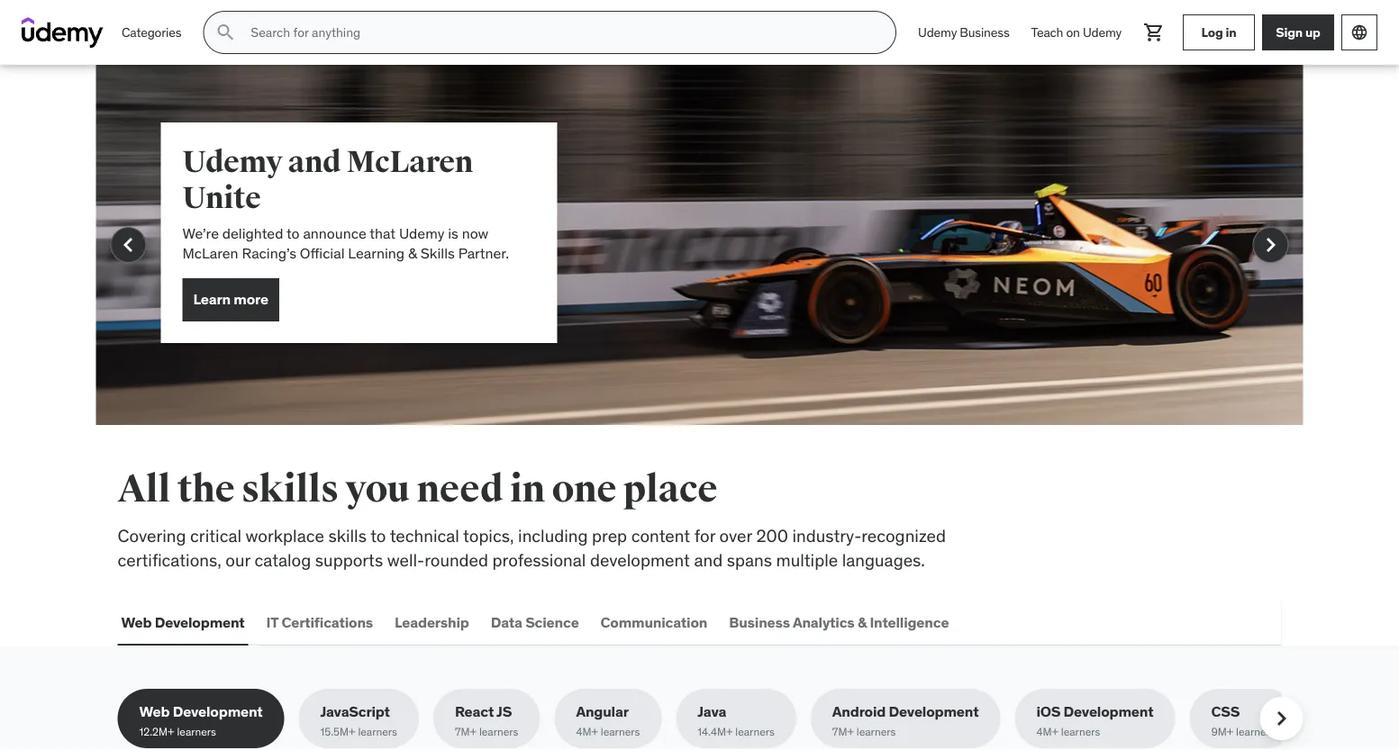 Task type: locate. For each thing, give the bounding box(es) containing it.
topic filters element
[[118, 690, 1303, 749]]

technical
[[390, 525, 459, 547]]

now
[[462, 224, 489, 242]]

learners inside android development 7m+ learners
[[857, 725, 896, 739]]

learners inside java 14.4m+ learners
[[736, 725, 775, 739]]

7m+ down android at the bottom right of page
[[832, 725, 854, 739]]

& right analytics
[[858, 613, 867, 632]]

1 vertical spatial in
[[510, 466, 545, 513]]

2 4m+ from the left
[[1037, 725, 1059, 739]]

1 4m+ from the left
[[576, 725, 598, 739]]

development inside ios development 4m+ learners
[[1064, 703, 1154, 722]]

it certifications button
[[263, 601, 377, 644]]

1 vertical spatial business
[[729, 613, 790, 632]]

business left teach
[[960, 24, 1010, 40]]

0 horizontal spatial to
[[287, 224, 300, 242]]

development for ios development 4m+ learners
[[1064, 703, 1154, 722]]

in
[[1226, 24, 1237, 40], [510, 466, 545, 513]]

web
[[121, 613, 152, 632], [139, 703, 170, 722]]

business inside the business analytics & intelligence button
[[729, 613, 790, 632]]

6 learners from the left
[[857, 725, 896, 739]]

7m+ down react
[[455, 725, 477, 739]]

7 learners from the left
[[1061, 725, 1101, 739]]

1 horizontal spatial to
[[371, 525, 386, 547]]

0 vertical spatial skills
[[241, 466, 339, 513]]

development for web development 12.2m+ learners
[[173, 703, 263, 722]]

9m+
[[1211, 725, 1234, 739]]

web development 12.2m+ learners
[[139, 703, 263, 739]]

content
[[631, 525, 690, 547]]

learners inside ios development 4m+ learners
[[1061, 725, 1101, 739]]

5 learners from the left
[[736, 725, 775, 739]]

7m+ for react js
[[455, 725, 477, 739]]

1 learners from the left
[[177, 725, 216, 739]]

4 learners from the left
[[601, 725, 640, 739]]

development for android development 7m+ learners
[[889, 703, 979, 722]]

learners inside 'angular 4m+ learners'
[[601, 725, 640, 739]]

unite
[[182, 179, 261, 217]]

on
[[1066, 24, 1080, 40]]

1 vertical spatial web
[[139, 703, 170, 722]]

business
[[960, 24, 1010, 40], [729, 613, 790, 632]]

1 7m+ from the left
[[455, 725, 477, 739]]

css
[[1211, 703, 1240, 722]]

2 7m+ from the left
[[832, 725, 854, 739]]

0 vertical spatial web
[[121, 613, 152, 632]]

web inside "button"
[[121, 613, 152, 632]]

learners
[[177, 725, 216, 739], [358, 725, 397, 739], [479, 725, 519, 739], [601, 725, 640, 739], [736, 725, 775, 739], [857, 725, 896, 739], [1061, 725, 1101, 739], [1236, 725, 1276, 739]]

sign up link
[[1262, 14, 1335, 50]]

for
[[695, 525, 715, 547]]

skills up workplace
[[241, 466, 339, 513]]

0 vertical spatial and
[[288, 143, 341, 181]]

business analytics & intelligence
[[729, 613, 949, 632]]

0 vertical spatial business
[[960, 24, 1010, 40]]

development up 12.2m+
[[173, 703, 263, 722]]

1 vertical spatial to
[[371, 525, 386, 547]]

4m+ down "angular"
[[576, 725, 598, 739]]

1 horizontal spatial and
[[694, 549, 723, 571]]

1 horizontal spatial &
[[858, 613, 867, 632]]

1 vertical spatial skills
[[328, 525, 367, 547]]

1 vertical spatial and
[[694, 549, 723, 571]]

learners inside css 9m+ learners
[[1236, 725, 1276, 739]]

more
[[234, 290, 269, 309]]

web inside web development 12.2m+ learners
[[139, 703, 170, 722]]

previous image
[[114, 231, 143, 260]]

development inside "button"
[[155, 613, 245, 632]]

3 learners from the left
[[479, 725, 519, 739]]

0 horizontal spatial business
[[729, 613, 790, 632]]

development inside android development 7m+ learners
[[889, 703, 979, 722]]

prep
[[592, 525, 627, 547]]

web up 12.2m+
[[139, 703, 170, 722]]

racing's
[[242, 244, 296, 263]]

0 horizontal spatial &
[[408, 244, 417, 263]]

learners inside the javascript 15.5m+ learners
[[358, 725, 397, 739]]

0 vertical spatial &
[[408, 244, 417, 263]]

1 horizontal spatial business
[[960, 24, 1010, 40]]

0 vertical spatial mclaren
[[346, 143, 473, 181]]

udemy image
[[22, 17, 104, 48]]

choose a language image
[[1351, 23, 1369, 41]]

ios development 4m+ learners
[[1037, 703, 1154, 739]]

learn
[[193, 290, 231, 309]]

in up including
[[510, 466, 545, 513]]

4m+ down ios
[[1037, 725, 1059, 739]]

learning
[[348, 244, 405, 263]]

web down certifications,
[[121, 613, 152, 632]]

skills inside covering critical workplace skills to technical topics, including prep content for over 200 industry-recognized certifications, our catalog supports well-rounded professional development and spans multiple languages.
[[328, 525, 367, 547]]

1 horizontal spatial mclaren
[[346, 143, 473, 181]]

0 horizontal spatial 4m+
[[576, 725, 598, 739]]

is
[[448, 224, 459, 242]]

learners inside web development 12.2m+ learners
[[177, 725, 216, 739]]

we're
[[182, 224, 219, 242]]

sign
[[1276, 24, 1303, 40]]

skills
[[241, 466, 339, 513], [328, 525, 367, 547]]

7m+ inside the "react js 7m+ learners"
[[455, 725, 477, 739]]

skills up supports
[[328, 525, 367, 547]]

android
[[832, 703, 886, 722]]

covering critical workplace skills to technical topics, including prep content for over 200 industry-recognized certifications, our catalog supports well-rounded professional development and spans multiple languages.
[[118, 525, 946, 571]]

to inside covering critical workplace skills to technical topics, including prep content for over 200 industry-recognized certifications, our catalog supports well-rounded professional development and spans multiple languages.
[[371, 525, 386, 547]]

to inside udemy and mclaren unite we're delighted to announce that udemy is now mclaren racing's official learning & skills partner.
[[287, 224, 300, 242]]

mclaren down we're
[[182, 244, 238, 263]]

udemy and mclaren unite we're delighted to announce that udemy is now mclaren racing's official learning & skills partner.
[[182, 143, 509, 263]]

skills
[[421, 244, 455, 263]]

1 vertical spatial &
[[858, 613, 867, 632]]

8 learners from the left
[[1236, 725, 1276, 739]]

1 vertical spatial mclaren
[[182, 244, 238, 263]]

analytics
[[793, 613, 855, 632]]

javascript
[[320, 703, 390, 722]]

and down "for"
[[694, 549, 723, 571]]

0 horizontal spatial and
[[288, 143, 341, 181]]

udemy inside 'link'
[[918, 24, 957, 40]]

15.5m+
[[320, 725, 355, 739]]

mclaren up that
[[346, 143, 473, 181]]

industry-
[[793, 525, 862, 547]]

and up the announce
[[288, 143, 341, 181]]

java 14.4m+ learners
[[698, 703, 775, 739]]

development right android at the bottom right of page
[[889, 703, 979, 722]]

7m+ inside android development 7m+ learners
[[832, 725, 854, 739]]

0 vertical spatial to
[[287, 224, 300, 242]]

to up supports
[[371, 525, 386, 547]]

1 horizontal spatial 7m+
[[832, 725, 854, 739]]

2 learners from the left
[[358, 725, 397, 739]]

teach on udemy
[[1031, 24, 1122, 40]]

certifications
[[282, 613, 373, 632]]

certifications,
[[118, 549, 221, 571]]

and inside udemy and mclaren unite we're delighted to announce that udemy is now mclaren racing's official learning & skills partner.
[[288, 143, 341, 181]]

categories
[[122, 24, 181, 40]]

to
[[287, 224, 300, 242], [371, 525, 386, 547]]

intelligence
[[870, 613, 949, 632]]

partner.
[[458, 244, 509, 263]]

web for web development
[[121, 613, 152, 632]]

udemy business
[[918, 24, 1010, 40]]

mclaren
[[346, 143, 473, 181], [182, 244, 238, 263]]

1 vertical spatial next image
[[1267, 705, 1296, 734]]

next image
[[1257, 231, 1285, 260], [1267, 705, 1296, 734]]

business down "spans"
[[729, 613, 790, 632]]

udemy
[[918, 24, 957, 40], [1083, 24, 1122, 40], [182, 143, 283, 181], [399, 224, 445, 242]]

learners inside the "react js 7m+ learners"
[[479, 725, 519, 739]]

in right log
[[1226, 24, 1237, 40]]

to up racing's in the left of the page
[[287, 224, 300, 242]]

development
[[155, 613, 245, 632], [173, 703, 263, 722], [889, 703, 979, 722], [1064, 703, 1154, 722]]

log in link
[[1183, 14, 1255, 50]]

&
[[408, 244, 417, 263], [858, 613, 867, 632]]

0 vertical spatial next image
[[1257, 231, 1285, 260]]

categories button
[[111, 11, 192, 54]]

communication
[[601, 613, 708, 632]]

development down certifications,
[[155, 613, 245, 632]]

and
[[288, 143, 341, 181], [694, 549, 723, 571]]

0 vertical spatial in
[[1226, 24, 1237, 40]]

development inside web development 12.2m+ learners
[[173, 703, 263, 722]]

our
[[226, 549, 250, 571]]

js
[[497, 703, 512, 722]]

react
[[455, 703, 494, 722]]

it certifications
[[266, 613, 373, 632]]

log in
[[1202, 24, 1237, 40]]

udemy business link
[[908, 11, 1021, 54]]

development right ios
[[1064, 703, 1154, 722]]

0 horizontal spatial 7m+
[[455, 725, 477, 739]]

1 horizontal spatial 4m+
[[1037, 725, 1059, 739]]

& left skills
[[408, 244, 417, 263]]

1 horizontal spatial in
[[1226, 24, 1237, 40]]



Task type: describe. For each thing, give the bounding box(es) containing it.
official
[[300, 244, 345, 263]]

web for web development 12.2m+ learners
[[139, 703, 170, 722]]

critical
[[190, 525, 241, 547]]

multiple
[[776, 549, 838, 571]]

carousel element
[[96, 65, 1303, 469]]

ios
[[1037, 703, 1061, 722]]

web development button
[[118, 601, 248, 644]]

14.4m+
[[698, 725, 733, 739]]

languages.
[[842, 549, 925, 571]]

all
[[118, 466, 170, 513]]

android development 7m+ learners
[[832, 703, 979, 739]]

data science button
[[487, 601, 583, 644]]

covering
[[118, 525, 186, 547]]

javascript 15.5m+ learners
[[320, 703, 397, 739]]

data science
[[491, 613, 579, 632]]

up
[[1306, 24, 1321, 40]]

communication button
[[597, 601, 711, 644]]

recognized
[[862, 525, 946, 547]]

topics,
[[463, 525, 514, 547]]

200
[[756, 525, 788, 547]]

workplace
[[246, 525, 324, 547]]

& inside udemy and mclaren unite we're delighted to announce that udemy is now mclaren racing's official learning & skills partner.
[[408, 244, 417, 263]]

java
[[698, 703, 726, 722]]

learn more link
[[182, 278, 279, 322]]

submit search image
[[215, 22, 236, 43]]

react js 7m+ learners
[[455, 703, 519, 739]]

leadership button
[[391, 601, 473, 644]]

next image inside "carousel" element
[[1257, 231, 1285, 260]]

7m+ for android development
[[832, 725, 854, 739]]

business inside udemy business 'link'
[[960, 24, 1010, 40]]

need
[[417, 466, 503, 513]]

science
[[525, 613, 579, 632]]

shopping cart with 0 items image
[[1144, 22, 1165, 43]]

the
[[177, 466, 235, 513]]

0 horizontal spatial in
[[510, 466, 545, 513]]

over
[[720, 525, 752, 547]]

you
[[345, 466, 410, 513]]

including
[[518, 525, 588, 547]]

sign up
[[1276, 24, 1321, 40]]

css 9m+ learners
[[1211, 703, 1276, 739]]

and inside covering critical workplace skills to technical topics, including prep content for over 200 industry-recognized certifications, our catalog supports well-rounded professional development and spans multiple languages.
[[694, 549, 723, 571]]

well-
[[387, 549, 425, 571]]

4m+ inside ios development 4m+ learners
[[1037, 725, 1059, 739]]

development
[[590, 549, 690, 571]]

4m+ inside 'angular 4m+ learners'
[[576, 725, 598, 739]]

angular
[[576, 703, 629, 722]]

teach
[[1031, 24, 1064, 40]]

professional
[[493, 549, 586, 571]]

data
[[491, 613, 522, 632]]

leadership
[[395, 613, 469, 632]]

delighted
[[222, 224, 283, 242]]

supports
[[315, 549, 383, 571]]

rounded
[[425, 549, 488, 571]]

business analytics & intelligence button
[[726, 601, 953, 644]]

12.2m+
[[139, 725, 174, 739]]

learn more
[[193, 290, 269, 309]]

announce
[[303, 224, 366, 242]]

web development
[[121, 613, 245, 632]]

development for web development
[[155, 613, 245, 632]]

it
[[266, 613, 279, 632]]

all the skills you need in one place
[[118, 466, 718, 513]]

Search for anything text field
[[247, 17, 874, 48]]

teach on udemy link
[[1021, 11, 1133, 54]]

log
[[1202, 24, 1223, 40]]

spans
[[727, 549, 772, 571]]

that
[[370, 224, 396, 242]]

& inside button
[[858, 613, 867, 632]]

catalog
[[255, 549, 311, 571]]

0 horizontal spatial mclaren
[[182, 244, 238, 263]]

place
[[623, 466, 718, 513]]

one
[[552, 466, 617, 513]]

next image inside topic filters element
[[1267, 705, 1296, 734]]

angular 4m+ learners
[[576, 703, 640, 739]]



Task type: vqa. For each thing, say whether or not it's contained in the screenshot.
Business inside the button
yes



